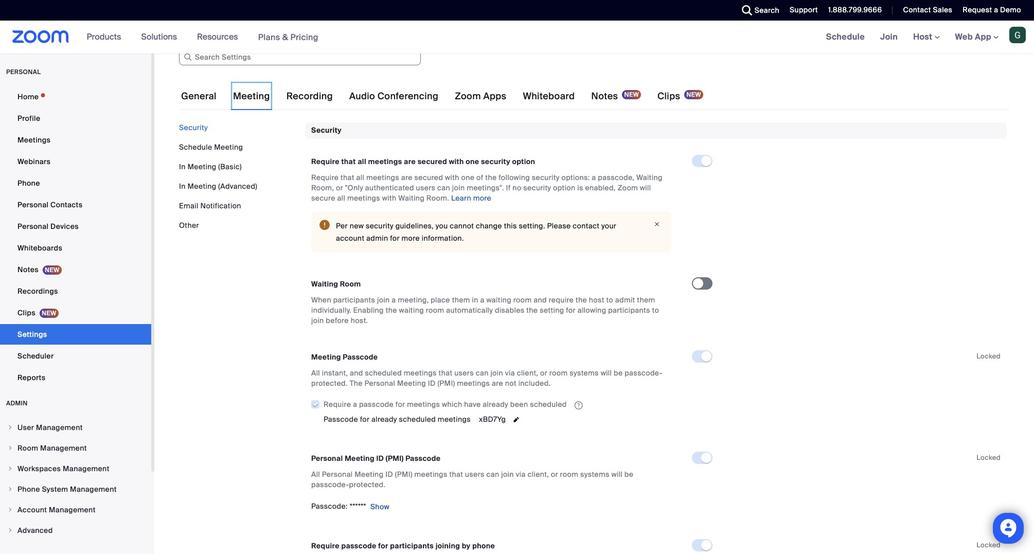 Task type: locate. For each thing, give the bounding box(es) containing it.
passcode: ****** show
[[311, 502, 390, 512]]

2 vertical spatial waiting
[[311, 280, 338, 289]]

1 vertical spatial all
[[311, 470, 320, 479]]

pro
[[268, 8, 280, 17]]

0 horizontal spatial option
[[512, 157, 535, 166]]

1 right image from the top
[[7, 425, 13, 431]]

meeting passcode
[[311, 353, 378, 362]]

assistant!
[[152, 8, 186, 17]]

are inside require that all meetings are secured with one of the following security options: a passcode, waiting room, or "only authenticated users can join meetings". if no security option is enabled, zoom will secure all meetings with waiting room.
[[401, 173, 413, 182]]

id up require a passcode for meetings which have already been scheduled
[[428, 379, 436, 388]]

edit password for meetings which have already been scheduled image
[[510, 415, 522, 425]]

and inside "when participants join a meeting, place them in a waiting room and require the host to admit them individually. enabling the waiting room automatically disables the setting for allowing participants to join before host."
[[534, 296, 547, 305]]

2 locked from the top
[[977, 453, 1001, 462]]

phone
[[472, 541, 495, 551]]

participants
[[333, 296, 375, 305], [608, 306, 650, 315], [390, 541, 434, 551]]

1.888.799.9666 button up join
[[821, 0, 885, 21]]

will inside all personal meeting id (pmi) meetings that users can join via client, or room systems will be passcode-protected.
[[612, 470, 623, 479]]

scheduled down require a passcode for meetings which have already been scheduled
[[399, 415, 436, 424]]

waiting room
[[311, 280, 361, 289]]

(pmi) up require a passcode for meetings which have already been scheduled
[[438, 379, 455, 388]]

recordings
[[17, 287, 58, 296]]

secured inside require that all meetings are secured with one of the following security options: a passcode, waiting room, or "only authenticated users can join meetings". if no security option is enabled, zoom will secure all meetings with waiting room.
[[415, 173, 443, 182]]

require inside require that all meetings are secured with one of the following security options: a passcode, waiting room, or "only authenticated users can join meetings". if no security option is enabled, zoom will secure all meetings with waiting room.
[[311, 173, 339, 182]]

protected. inside all personal meeting id (pmi) meetings that users can join via client, or room systems will be passcode-protected.
[[349, 480, 386, 489]]

participants down admit
[[608, 306, 650, 315]]

1 horizontal spatial id
[[385, 470, 393, 479]]

2 all from the top
[[311, 470, 320, 479]]

1 vertical spatial secured
[[415, 173, 443, 182]]

a down the
[[353, 400, 357, 409]]

all inside all personal meeting id (pmi) meetings that users can join via client, or room systems will be passcode-protected.
[[311, 470, 320, 479]]

personal inside all instant, and scheduled meetings that users can join via client, or room systems will be passcode- protected. the personal meeting id (pmi) meetings are not included.
[[365, 379, 395, 388]]

require that all meetings are secured with one of the following security options: a passcode, waiting room, or "only authenticated users can join meetings". if no security option is enabled, zoom will secure all meetings with waiting room.
[[311, 173, 663, 203]]

0 vertical spatial one
[[466, 157, 479, 166]]

one up of
[[466, 157, 479, 166]]

passcode down the
[[324, 415, 358, 424]]

products
[[87, 31, 121, 42]]

1 horizontal spatial new
[[350, 221, 364, 231]]

your up products "dropdown button"
[[110, 8, 125, 17]]

0 vertical spatial in
[[179, 162, 186, 171]]

5 right image from the top
[[7, 507, 13, 513]]

to
[[220, 8, 227, 17], [337, 8, 344, 17], [606, 296, 613, 305], [652, 306, 659, 315]]

in
[[472, 296, 478, 305]]

0 horizontal spatial no
[[406, 8, 415, 17]]

client,
[[517, 369, 538, 378], [528, 470, 549, 479]]

contacts
[[50, 200, 83, 209]]

0 vertical spatial users
[[416, 183, 436, 193]]

for down show button
[[378, 541, 388, 551]]

2 vertical spatial locked
[[977, 541, 1001, 550]]

profile link
[[0, 108, 151, 129]]

authenticated
[[365, 183, 414, 193]]

management for room management
[[40, 444, 87, 453]]

management down room management menu item
[[63, 464, 109, 473]]

0 horizontal spatial security
[[179, 123, 208, 132]]

1 vertical spatial notes
[[17, 265, 39, 274]]

1 horizontal spatial and
[[350, 369, 363, 378]]

place
[[431, 296, 450, 305]]

0 vertical spatial via
[[505, 369, 515, 378]]

workspaces
[[17, 464, 61, 473]]

a up enabled,
[[592, 173, 596, 182]]

management
[[36, 423, 83, 432], [40, 444, 87, 453], [63, 464, 109, 473], [70, 485, 117, 494], [49, 505, 96, 515]]

1 vertical spatial or
[[540, 369, 548, 378]]

or
[[336, 183, 343, 193], [540, 369, 548, 378], [551, 470, 558, 479]]

0 vertical spatial passcode-
[[625, 369, 663, 378]]

all left instant, in the bottom of the page
[[311, 369, 320, 378]]

1 vertical spatial will
[[601, 369, 612, 378]]

that
[[341, 157, 356, 166], [341, 173, 354, 182], [439, 369, 453, 378], [449, 470, 463, 479]]

a inside require that all meetings are secured with one of the following security options: a passcode, waiting room, or "only authenticated users can join meetings". if no security option is enabled, zoom will secure all meetings with waiting room.
[[592, 173, 596, 182]]

recordings link
[[0, 281, 151, 302]]

require a passcode for meetings which have already been scheduled application
[[311, 397, 692, 412]]

meeting
[[233, 90, 270, 102], [214, 143, 243, 152], [188, 162, 216, 171], [188, 182, 216, 191], [311, 353, 341, 362], [397, 379, 426, 388], [345, 454, 375, 463], [355, 470, 384, 479]]

all inside all instant, and scheduled meetings that users can join via client, or room systems will be passcode- protected. the personal meeting id (pmi) meetings are not included.
[[311, 369, 320, 378]]

1 vertical spatial in
[[179, 182, 186, 191]]

require
[[549, 296, 574, 305]]

meeting inside tabs of my account settings page tab list
[[233, 90, 270, 102]]

waiting down authenticated
[[398, 194, 425, 203]]

2 vertical spatial can
[[487, 470, 499, 479]]

already up personal meeting id (pmi) passcode
[[372, 415, 397, 424]]

1 horizontal spatial protected.
[[349, 480, 386, 489]]

right image
[[7, 425, 13, 431], [7, 445, 13, 451], [7, 466, 13, 472], [7, 486, 13, 492], [7, 507, 13, 513], [7, 527, 13, 534]]

1 all from the top
[[311, 369, 320, 378]]

workspaces management menu item
[[0, 459, 151, 479]]

0 horizontal spatial new
[[127, 8, 141, 17]]

2 vertical spatial scheduled
[[399, 415, 436, 424]]

1 horizontal spatial clips
[[658, 90, 680, 102]]

clips
[[658, 90, 680, 102], [17, 308, 35, 317]]

0 vertical spatial no
[[406, 8, 415, 17]]

your
[[110, 8, 125, 17], [601, 221, 617, 231]]

0 horizontal spatial participants
[[333, 296, 375, 305]]

right image left account
[[7, 507, 13, 513]]

0 horizontal spatial clips
[[17, 308, 35, 317]]

apps
[[483, 90, 507, 102]]

user management menu item
[[0, 418, 151, 437]]

for right admin at the top of page
[[390, 234, 400, 243]]

participants left "joining"
[[390, 541, 434, 551]]

0 horizontal spatial waiting
[[399, 306, 424, 315]]

0 vertical spatial protected.
[[311, 379, 348, 388]]

right image left system
[[7, 486, 13, 492]]

one left of
[[461, 173, 475, 182]]

1 vertical spatial no
[[513, 183, 522, 193]]

admin menu menu
[[0, 418, 151, 541]]

all up passcode:
[[311, 470, 320, 479]]

right image inside the workspaces management menu item
[[7, 466, 13, 472]]

users inside all instant, and scheduled meetings that users can join via client, or room systems will be passcode- protected. the personal meeting id (pmi) meetings are not included.
[[454, 369, 474, 378]]

0 vertical spatial notes
[[591, 90, 618, 102]]

more down the 'meetings".'
[[473, 194, 491, 203]]

1 horizontal spatial option
[[553, 183, 576, 193]]

account
[[336, 234, 365, 243]]

management inside menu item
[[36, 423, 83, 432]]

option up following
[[512, 157, 535, 166]]

profile picture image
[[1010, 27, 1026, 43]]

protected. down instant, in the bottom of the page
[[311, 379, 348, 388]]

a inside 'require a passcode for meetings which have already been scheduled' application
[[353, 400, 357, 409]]

option down options:
[[553, 183, 576, 193]]

waiting
[[636, 173, 663, 182], [398, 194, 425, 203], [311, 280, 338, 289]]

******
[[350, 502, 366, 511]]

require for require that all meetings are secured with one security option
[[311, 157, 340, 166]]

management up the account management menu item
[[70, 485, 117, 494]]

already up xbd7yg
[[483, 400, 508, 409]]

in up email
[[179, 182, 186, 191]]

right image left workspaces
[[7, 466, 13, 472]]

security down recording
[[311, 126, 342, 135]]

no inside meet zoom ai companion, "footer"
[[406, 8, 415, 17]]

right image left advanced
[[7, 527, 13, 534]]

1 vertical spatial with
[[445, 173, 459, 182]]

secured down require that all meetings are secured with one security option
[[415, 173, 443, 182]]

secured up room.
[[418, 157, 447, 166]]

upgrade right cost.
[[473, 8, 504, 17]]

0 horizontal spatial be
[[614, 369, 623, 378]]

advanced menu item
[[0, 521, 151, 540]]

meet
[[12, 8, 31, 17]]

for up passcode for already scheduled meetings
[[396, 400, 405, 409]]

id
[[428, 379, 436, 388], [376, 454, 384, 463], [385, 470, 393, 479]]

for inside the per new security guidelines, you cannot change this setting. please contact your account admin for more information.
[[390, 234, 400, 243]]

passcode up the
[[343, 353, 378, 362]]

no
[[406, 8, 415, 17], [513, 183, 522, 193]]

them up automatically
[[452, 296, 470, 305]]

cost.
[[454, 8, 471, 17]]

phone inside personal menu menu
[[17, 179, 40, 188]]

via
[[505, 369, 515, 378], [516, 470, 526, 479]]

are
[[404, 157, 416, 166], [401, 173, 413, 182], [492, 379, 503, 388]]

can inside require that all meetings are secured with one of the following security options: a passcode, waiting room, or "only authenticated users can join meetings". if no security option is enabled, zoom will secure all meetings with waiting room.
[[437, 183, 450, 193]]

passcode- inside all personal meeting id (pmi) meetings that users can join via client, or room systems will be passcode-protected.
[[311, 480, 349, 489]]

2 upgrade from the left
[[473, 8, 504, 17]]

host button
[[913, 31, 940, 42]]

learn more about require a passcode for meetings which have already been scheduled image
[[572, 401, 586, 410]]

your right contact
[[601, 221, 617, 231]]

and left the get
[[282, 8, 295, 17]]

meetings inside all personal meeting id (pmi) meetings that users can join via client, or room systems will be passcode-protected.
[[415, 470, 448, 479]]

1 vertical spatial new
[[350, 221, 364, 231]]

the right enabling
[[386, 306, 397, 315]]

0 horizontal spatial notes
[[17, 265, 39, 274]]

show button
[[370, 502, 390, 512]]

1 vertical spatial locked
[[977, 453, 1001, 462]]

web app
[[955, 31, 992, 42]]

room up enabling
[[340, 280, 361, 289]]

1 vertical spatial protected.
[[349, 480, 386, 489]]

schedule
[[826, 31, 865, 42], [179, 143, 212, 152]]

passcode up passcode for already scheduled meetings
[[359, 400, 394, 409]]

schedule link
[[819, 21, 873, 54]]

6 right image from the top
[[7, 527, 13, 534]]

0 horizontal spatial passcode-
[[311, 480, 349, 489]]

0 vertical spatial client,
[[517, 369, 538, 378]]

passcode-
[[625, 369, 663, 378], [311, 480, 349, 489]]

0 vertical spatial all
[[358, 157, 366, 166]]

systems inside all personal meeting id (pmi) meetings that users can join via client, or room systems will be passcode-protected.
[[580, 470, 610, 479]]

conferencing
[[378, 90, 439, 102]]

disables
[[495, 306, 525, 315]]

1 horizontal spatial notes
[[591, 90, 618, 102]]

for
[[390, 234, 400, 243], [566, 306, 576, 315], [396, 400, 405, 409], [360, 415, 370, 424], [378, 541, 388, 551]]

home
[[17, 92, 39, 101]]

require for require passcode for participants joining by phone
[[311, 541, 340, 551]]

search button
[[734, 0, 782, 21]]

meetings
[[17, 135, 51, 145]]

(pmi) inside all instant, and scheduled meetings that users can join via client, or room systems will be passcode- protected. the personal meeting id (pmi) meetings are not included.
[[438, 379, 455, 388]]

id down passcode for already scheduled meetings
[[376, 454, 384, 463]]

right image left user
[[7, 425, 13, 431]]

passcode down ******
[[341, 541, 377, 551]]

0 vertical spatial or
[[336, 183, 343, 193]]

1 vertical spatial can
[[476, 369, 489, 378]]

scheduled inside all instant, and scheduled meetings that users can join via client, or room systems will be passcode- protected. the personal meeting id (pmi) meetings are not included.
[[365, 369, 402, 378]]

schedule down the 1.888.799.9666
[[826, 31, 865, 42]]

1 vertical spatial room
[[17, 444, 38, 453]]

xbd7yg
[[479, 415, 506, 424]]

(pmi) down personal meeting id (pmi) passcode
[[395, 470, 413, 479]]

0 horizontal spatial id
[[376, 454, 384, 463]]

banner
[[0, 21, 1034, 54]]

1 vertical spatial passcode
[[341, 541, 377, 551]]

0 vertical spatial and
[[282, 8, 295, 17]]

join inside all personal meeting id (pmi) meetings that users can join via client, or room systems will be passcode-protected.
[[501, 470, 514, 479]]

or inside all personal meeting id (pmi) meetings that users can join via client, or room systems will be passcode-protected.
[[551, 470, 558, 479]]

1 them from the left
[[452, 296, 470, 305]]

1 vertical spatial participants
[[608, 306, 650, 315]]

option
[[512, 157, 535, 166], [553, 183, 576, 193]]

zoom right meet
[[33, 8, 53, 17]]

security down following
[[523, 183, 551, 193]]

0 vertical spatial can
[[437, 183, 450, 193]]

0 vertical spatial passcode
[[359, 400, 394, 409]]

right image for account
[[7, 507, 13, 513]]

2 phone from the top
[[17, 485, 40, 494]]

0 vertical spatial clips
[[658, 90, 680, 102]]

request a demo
[[963, 5, 1021, 14]]

in for in meeting (basic)
[[179, 162, 186, 171]]

one for of
[[461, 173, 475, 182]]

2 horizontal spatial or
[[551, 470, 558, 479]]

management up workspaces management
[[40, 444, 87, 453]]

home link
[[0, 86, 151, 107]]

1 vertical spatial one
[[461, 173, 475, 182]]

passcode:
[[311, 502, 348, 511]]

phone for phone system management
[[17, 485, 40, 494]]

2 vertical spatial and
[[350, 369, 363, 378]]

scheduled for passcode for already scheduled meetings
[[399, 415, 436, 424]]

1 vertical spatial phone
[[17, 485, 40, 494]]

for down require
[[566, 306, 576, 315]]

new up account
[[350, 221, 364, 231]]

meeting,
[[398, 296, 429, 305]]

contact
[[903, 5, 931, 14]]

upgrade up the product information navigation
[[188, 8, 218, 17]]

1 horizontal spatial no
[[513, 183, 522, 193]]

right image inside room management menu item
[[7, 445, 13, 451]]

1 vertical spatial scheduled
[[530, 400, 567, 409]]

and up setting at the bottom of page
[[534, 296, 547, 305]]

be
[[614, 369, 623, 378], [625, 470, 634, 479]]

management for workspaces management
[[63, 464, 109, 473]]

secured
[[418, 157, 447, 166], [415, 173, 443, 182]]

locked for be
[[977, 453, 1001, 462]]

solutions button
[[141, 21, 182, 54]]

scheduled down the included.
[[530, 400, 567, 409]]

0 vertical spatial room
[[340, 280, 361, 289]]

personal menu menu
[[0, 86, 151, 389]]

0 horizontal spatial or
[[336, 183, 343, 193]]

1 vertical spatial your
[[601, 221, 617, 231]]

1 horizontal spatial upgrade
[[473, 8, 504, 17]]

notes inside tabs of my account settings page tab list
[[591, 90, 618, 102]]

0 vertical spatial will
[[640, 183, 651, 193]]

0 vertical spatial id
[[428, 379, 436, 388]]

1 vertical spatial waiting
[[399, 306, 424, 315]]

notes link
[[0, 259, 151, 280]]

right image left room management
[[7, 445, 13, 451]]

passcode inside application
[[359, 400, 394, 409]]

zoom left "apps"
[[455, 90, 481, 102]]

when
[[311, 296, 331, 305]]

banner containing products
[[0, 21, 1034, 54]]

per
[[336, 221, 348, 231]]

resources button
[[197, 21, 243, 54]]

meetings inside application
[[407, 400, 440, 409]]

right image for room
[[7, 445, 13, 451]]

the left setting at the bottom of page
[[527, 306, 538, 315]]

2 them from the left
[[637, 296, 655, 305]]

can
[[437, 183, 450, 193], [476, 369, 489, 378], [487, 470, 499, 479]]

3 locked from the top
[[977, 541, 1001, 550]]

0 vertical spatial already
[[483, 400, 508, 409]]

security up admin at the top of page
[[366, 221, 394, 231]]

new left assistant!
[[127, 8, 141, 17]]

the inside require that all meetings are secured with one of the following security options: a passcode, waiting room, or "only authenticated users can join meetings". if no security option is enabled, zoom will secure all meetings with waiting room.
[[485, 173, 497, 182]]

schedule inside meetings navigation
[[826, 31, 865, 42]]

1 horizontal spatial room
[[340, 280, 361, 289]]

ai left companion
[[346, 8, 353, 17]]

0 horizontal spatial them
[[452, 296, 470, 305]]

2 vertical spatial are
[[492, 379, 503, 388]]

are for security
[[404, 157, 416, 166]]

1 in from the top
[[179, 162, 186, 171]]

room down user
[[17, 444, 38, 453]]

phone up account
[[17, 485, 40, 494]]

phone down webinars
[[17, 179, 40, 188]]

1 vertical spatial and
[[534, 296, 547, 305]]

and inside meet zoom ai companion, "footer"
[[282, 8, 295, 17]]

with for of
[[445, 173, 459, 182]]

0 vertical spatial new
[[127, 8, 141, 17]]

phone inside menu item
[[17, 485, 40, 494]]

menu bar
[[179, 122, 297, 231]]

require inside application
[[324, 400, 351, 409]]

1 vertical spatial option
[[553, 183, 576, 193]]

management up 'advanced' menu item
[[49, 505, 96, 515]]

0 horizontal spatial more
[[402, 234, 420, 243]]

meeting inside all instant, and scheduled meetings that users can join via client, or room systems will be passcode- protected. the personal meeting id (pmi) meetings are not included.
[[397, 379, 426, 388]]

them
[[452, 296, 470, 305], [637, 296, 655, 305]]

2 in from the top
[[179, 182, 186, 191]]

1 horizontal spatial waiting
[[398, 194, 425, 203]]

(pmi) down passcode for already scheduled meetings
[[386, 454, 404, 463]]

right image inside the account management menu item
[[7, 507, 13, 513]]

0 horizontal spatial already
[[372, 415, 397, 424]]

right image inside 'advanced' menu item
[[7, 527, 13, 534]]

2 horizontal spatial id
[[428, 379, 436, 388]]

1 locked from the top
[[977, 352, 1001, 361]]

no right 'at' on the left top
[[406, 8, 415, 17]]

waiting right passcode,
[[636, 173, 663, 182]]

4 right image from the top
[[7, 486, 13, 492]]

waiting up when
[[311, 280, 338, 289]]

reports link
[[0, 367, 151, 388]]

participants up enabling
[[333, 296, 375, 305]]

more down guidelines,
[[402, 234, 420, 243]]

one inside require that all meetings are secured with one of the following security options: a passcode, waiting room, or "only authenticated users can join meetings". if no security option is enabled, zoom will secure all meetings with waiting room.
[[461, 173, 475, 182]]

one for security
[[466, 157, 479, 166]]

0 horizontal spatial schedule
[[179, 143, 212, 152]]

scheduled down meeting passcode
[[365, 369, 402, 378]]

systems
[[570, 369, 599, 378], [580, 470, 610, 479]]

learn more link
[[451, 194, 491, 203]]

2 vertical spatial id
[[385, 470, 393, 479]]

1 horizontal spatial security
[[311, 126, 342, 135]]

the
[[350, 379, 363, 388]]

(basic)
[[218, 162, 242, 171]]

personal meeting id (pmi) passcode
[[311, 454, 441, 463]]

2 right image from the top
[[7, 445, 13, 451]]

are inside all instant, and scheduled meetings that users can join via client, or room systems will be passcode- protected. the personal meeting id (pmi) meetings are not included.
[[492, 379, 503, 388]]

id down personal meeting id (pmi) passcode
[[385, 470, 393, 479]]

join link
[[873, 21, 906, 54]]

waiting up disables
[[487, 296, 511, 305]]

1 vertical spatial clips
[[17, 308, 35, 317]]

1.888.799.9666
[[828, 5, 882, 14]]

protected.
[[311, 379, 348, 388], [349, 480, 386, 489]]

schedule for schedule meeting
[[179, 143, 212, 152]]

be inside all personal meeting id (pmi) meetings that users can join via client, or room systems will be passcode-protected.
[[625, 470, 634, 479]]

passcode down passcode for already scheduled meetings
[[406, 454, 441, 463]]

is
[[577, 183, 583, 193]]

0 vertical spatial with
[[449, 157, 464, 166]]

2 vertical spatial users
[[465, 470, 485, 479]]

user management
[[17, 423, 83, 432]]

1 horizontal spatial be
[[625, 470, 634, 479]]

0 vertical spatial locked
[[977, 352, 1001, 361]]

2 vertical spatial all
[[337, 194, 345, 203]]

0 vertical spatial be
[[614, 369, 623, 378]]

locked for passcode-
[[977, 352, 1001, 361]]

ai left assistant!
[[143, 8, 150, 17]]

them right admit
[[637, 296, 655, 305]]

waiting down meeting,
[[399, 306, 424, 315]]

&
[[282, 32, 288, 42]]

personal contacts link
[[0, 195, 151, 215]]

room inside menu item
[[17, 444, 38, 453]]

client, inside all personal meeting id (pmi) meetings that users can join via client, or room systems will be passcode-protected.
[[528, 470, 549, 479]]

0 vertical spatial scheduled
[[365, 369, 402, 378]]

meetings link
[[0, 130, 151, 150]]

protected. up ******
[[349, 480, 386, 489]]

1 vertical spatial via
[[516, 470, 526, 479]]

require for require a passcode for meetings which have already been scheduled
[[324, 400, 351, 409]]

security left options:
[[532, 173, 560, 182]]

right image inside phone system management menu item
[[7, 486, 13, 492]]

no right if
[[513, 183, 522, 193]]

management up room management
[[36, 423, 83, 432]]

warning image
[[320, 220, 330, 230]]

webinars
[[17, 157, 51, 166]]

and up the
[[350, 369, 363, 378]]

passcode- inside all instant, and scheduled meetings that users can join via client, or room systems will be passcode- protected. the personal meeting id (pmi) meetings are not included.
[[625, 369, 663, 378]]

1 vertical spatial client,
[[528, 470, 549, 479]]

ai left companion, at the top left of page
[[55, 8, 62, 17]]

0 horizontal spatial your
[[110, 8, 125, 17]]

right image inside user management menu item
[[7, 425, 13, 431]]

the right of
[[485, 173, 497, 182]]

all for all instant, and scheduled meetings that users can join via client, or room systems will be passcode- protected. the personal meeting id (pmi) meetings are not included.
[[311, 369, 320, 378]]

scheduled for all instant, and scheduled meetings that users can join via client, or room systems will be passcode- protected. the personal meeting id (pmi) meetings are not included.
[[365, 369, 402, 378]]

1 horizontal spatial already
[[483, 400, 508, 409]]

in down schedule meeting
[[179, 162, 186, 171]]

0 horizontal spatial ai
[[55, 8, 62, 17]]

request a demo link
[[955, 0, 1034, 21], [963, 5, 1021, 14]]

schedule down security link at the top left of page
[[179, 143, 212, 152]]

the up allowing
[[576, 296, 587, 305]]

1 phone from the top
[[17, 179, 40, 188]]

security up schedule meeting link
[[179, 123, 208, 132]]

zoom inside tabs of my account settings page tab list
[[455, 90, 481, 102]]

3 right image from the top
[[7, 466, 13, 472]]

1 horizontal spatial them
[[637, 296, 655, 305]]

1 horizontal spatial passcode-
[[625, 369, 663, 378]]

that inside all personal meeting id (pmi) meetings that users can join via client, or room systems will be passcode-protected.
[[449, 470, 463, 479]]

search
[[755, 6, 780, 15]]

zoom down passcode,
[[618, 183, 638, 193]]

be inside all instant, and scheduled meetings that users can join via client, or room systems will be passcode- protected. the personal meeting id (pmi) meetings are not included.
[[614, 369, 623, 378]]



Task type: describe. For each thing, give the bounding box(es) containing it.
can inside all instant, and scheduled meetings that users can join via client, or room systems will be passcode- protected. the personal meeting id (pmi) meetings are not included.
[[476, 369, 489, 378]]

your inside meet zoom ai companion, "footer"
[[110, 8, 125, 17]]

and inside all instant, and scheduled meetings that users can join via client, or room systems will be passcode- protected. the personal meeting id (pmi) meetings are not included.
[[350, 369, 363, 378]]

pricing
[[290, 32, 318, 42]]

1 horizontal spatial waiting
[[487, 296, 511, 305]]

product information navigation
[[79, 21, 326, 54]]

clips link
[[0, 303, 151, 323]]

already inside application
[[483, 400, 508, 409]]

other link
[[179, 221, 199, 230]]

secure
[[311, 194, 335, 203]]

settings link
[[0, 324, 151, 345]]

joining
[[436, 541, 460, 551]]

clips inside personal menu menu
[[17, 308, 35, 317]]

scheduler link
[[0, 346, 151, 366]]

can inside all personal meeting id (pmi) meetings that users can join via client, or room systems will be passcode-protected.
[[487, 470, 499, 479]]

security up of
[[481, 157, 510, 166]]

room inside all personal meeting id (pmi) meetings that users can join via client, or room systems will be passcode-protected.
[[560, 470, 579, 479]]

room inside security element
[[340, 280, 361, 289]]

contact sales
[[903, 5, 953, 14]]

companion
[[355, 8, 396, 17]]

all for require that all meetings are secured with one security option
[[358, 157, 366, 166]]

before
[[326, 316, 349, 325]]

web
[[955, 31, 973, 42]]

other
[[179, 221, 199, 230]]

are for of
[[401, 173, 413, 182]]

for inside application
[[396, 400, 405, 409]]

require a passcode for meetings which have already been scheduled
[[324, 400, 567, 409]]

app
[[975, 31, 992, 42]]

your inside the per new security guidelines, you cannot change this setting. please contact your account admin for more information.
[[601, 221, 617, 231]]

join inside require that all meetings are secured with one of the following security options: a passcode, waiting room, or "only authenticated users can join meetings". if no security option is enabled, zoom will secure all meetings with waiting room.
[[452, 183, 465, 193]]

zoom left one
[[229, 8, 249, 17]]

clips inside tabs of my account settings page tab list
[[658, 90, 680, 102]]

close image
[[651, 220, 663, 229]]

room management menu item
[[0, 438, 151, 458]]

scheduled inside application
[[530, 400, 567, 409]]

per new security guidelines, you cannot change this setting. please contact your account admin for more information.
[[336, 221, 617, 243]]

personal inside all personal meeting id (pmi) meetings that users can join via client, or room systems will be passcode-protected.
[[322, 470, 353, 479]]

schedule meeting
[[179, 143, 243, 152]]

that inside require that all meetings are secured with one of the following security options: a passcode, waiting room, or "only authenticated users can join meetings". if no security option is enabled, zoom will secure all meetings with waiting room.
[[341, 173, 354, 182]]

management for user management
[[36, 423, 83, 432]]

individually.
[[311, 306, 351, 315]]

room,
[[311, 183, 334, 193]]

this
[[504, 221, 517, 231]]

systems inside all instant, and scheduled meetings that users can join via client, or room systems will be passcode- protected. the personal meeting id (pmi) meetings are not included.
[[570, 369, 599, 378]]

included.
[[519, 379, 551, 388]]

no inside require that all meetings are secured with one of the following security options: a passcode, waiting room, or "only authenticated users can join meetings". if no security option is enabled, zoom will secure all meetings with waiting room.
[[513, 183, 522, 193]]

or inside require that all meetings are secured with one of the following security options: a passcode, waiting room, or "only authenticated users can join meetings". if no security option is enabled, zoom will secure all meetings with waiting room.
[[336, 183, 343, 193]]

2 vertical spatial with
[[382, 194, 397, 203]]

right image for phone
[[7, 486, 13, 492]]

zoom apps
[[455, 90, 507, 102]]

1 vertical spatial already
[[372, 415, 397, 424]]

Search Settings text field
[[179, 49, 421, 65]]

security element
[[305, 122, 1007, 554]]

been
[[510, 400, 528, 409]]

join inside all instant, and scheduled meetings that users can join via client, or room systems will be passcode- protected. the personal meeting id (pmi) meetings are not included.
[[491, 369, 503, 378]]

with for security
[[449, 157, 464, 166]]

at
[[398, 8, 405, 17]]

menu bar containing security
[[179, 122, 297, 231]]

account management menu item
[[0, 500, 151, 520]]

admin
[[366, 234, 388, 243]]

meetings navigation
[[819, 21, 1034, 54]]

one
[[251, 8, 266, 17]]

users inside all personal meeting id (pmi) meetings that users can join via client, or room systems will be passcode-protected.
[[465, 470, 485, 479]]

will inside require that all meetings are secured with one of the following security options: a passcode, waiting room, or "only authenticated users can join meetings". if no security option is enabled, zoom will secure all meetings with waiting room.
[[640, 183, 651, 193]]

schedule for schedule
[[826, 31, 865, 42]]

1 vertical spatial passcode
[[324, 415, 358, 424]]

id inside all instant, and scheduled meetings that users can join via client, or room systems will be passcode- protected. the personal meeting id (pmi) meetings are not included.
[[428, 379, 436, 388]]

2 ai from the left
[[143, 8, 150, 17]]

per new security guidelines, you cannot change this setting. please contact your account admin for more information. alert
[[311, 212, 672, 253]]

meet zoom ai companion, footer
[[0, 0, 1034, 31]]

have
[[464, 400, 481, 409]]

support
[[790, 5, 818, 14]]

1 horizontal spatial more
[[473, 194, 491, 203]]

access
[[310, 8, 335, 17]]

not
[[505, 379, 517, 388]]

room.
[[427, 194, 449, 203]]

notification
[[200, 201, 241, 210]]

by
[[462, 541, 471, 551]]

zoom logo image
[[12, 30, 69, 43]]

personal for meeting
[[311, 454, 343, 463]]

client, inside all instant, and scheduled meetings that users can join via client, or room systems will be passcode- protected. the personal meeting id (pmi) meetings are not included.
[[517, 369, 538, 378]]

secured for security
[[418, 157, 447, 166]]

join
[[880, 31, 898, 42]]

solutions
[[141, 31, 177, 42]]

2 vertical spatial participants
[[390, 541, 434, 551]]

notes inside personal menu menu
[[17, 265, 39, 274]]

please
[[547, 221, 571, 231]]

right image for workspaces
[[7, 466, 13, 472]]

personal for contacts
[[17, 200, 49, 209]]

learn more
[[451, 194, 491, 203]]

1 vertical spatial id
[[376, 454, 384, 463]]

0 vertical spatial passcode
[[343, 353, 378, 362]]

resources
[[197, 31, 238, 42]]

3 ai from the left
[[346, 8, 353, 17]]

recording
[[286, 90, 333, 102]]

via inside all instant, and scheduled meetings that users can join via client, or room systems will be passcode- protected. the personal meeting id (pmi) meetings are not included.
[[505, 369, 515, 378]]

additional
[[417, 8, 452, 17]]

require that all meetings are secured with one security option
[[311, 157, 535, 166]]

zoom inside require that all meetings are secured with one of the following security options: a passcode, waiting room, or "only authenticated users can join meetings". if no security option is enabled, zoom will secure all meetings with waiting room.
[[618, 183, 638, 193]]

"only
[[345, 183, 363, 193]]

profile
[[17, 114, 40, 123]]

today
[[506, 8, 526, 17]]

require for require that all meetings are secured with one of the following security options: a passcode, waiting room, or "only authenticated users can join meetings". if no security option is enabled, zoom will secure all meetings with waiting room.
[[311, 173, 339, 182]]

0 vertical spatial waiting
[[636, 173, 663, 182]]

room inside all instant, and scheduled meetings that users can join via client, or room systems will be passcode- protected. the personal meeting id (pmi) meetings are not included.
[[549, 369, 568, 378]]

phone system management
[[17, 485, 117, 494]]

demo
[[1000, 5, 1021, 14]]

users inside require that all meetings are secured with one of the following security options: a passcode, waiting room, or "only authenticated users can join meetings". if no security option is enabled, zoom will secure all meetings with waiting room.
[[416, 183, 436, 193]]

system
[[42, 485, 68, 494]]

tabs of my account settings page tab list
[[179, 82, 705, 111]]

change
[[476, 221, 502, 231]]

for inside "when participants join a meeting, place them in a waiting room and require the host to admit them individually. enabling the waiting room automatically disables the setting for allowing participants to join before host."
[[566, 306, 576, 315]]

in meeting (basic)
[[179, 162, 242, 171]]

option inside require that all meetings are secured with one of the following security options: a passcode, waiting room, or "only authenticated users can join meetings". if no security option is enabled, zoom will secure all meetings with waiting room.
[[553, 183, 576, 193]]

new inside meet zoom ai companion, "footer"
[[127, 8, 141, 17]]

in for in meeting (advanced)
[[179, 182, 186, 191]]

audio conferencing
[[349, 90, 439, 102]]

more inside the per new security guidelines, you cannot change this setting. please contact your account admin for more information.
[[402, 234, 420, 243]]

a left meeting,
[[392, 296, 396, 305]]

reports
[[17, 373, 45, 382]]

phone for phone
[[17, 179, 40, 188]]

email
[[179, 201, 198, 210]]

1 vertical spatial (pmi)
[[386, 454, 404, 463]]

will inside all instant, and scheduled meetings that users can join via client, or room systems will be passcode- protected. the personal meeting id (pmi) meetings are not included.
[[601, 369, 612, 378]]

request
[[963, 5, 992, 14]]

1 vertical spatial waiting
[[398, 194, 425, 203]]

(pmi) inside all personal meeting id (pmi) meetings that users can join via client, or room systems will be passcode-protected.
[[395, 470, 413, 479]]

enabled,
[[585, 183, 616, 193]]

which
[[442, 400, 462, 409]]

in meeting (advanced) link
[[179, 182, 257, 191]]

for down the
[[360, 415, 370, 424]]

require passcode for participants joining by phone
[[311, 541, 495, 551]]

new inside the per new security guidelines, you cannot change this setting. please contact your account admin for more information.
[[350, 221, 364, 231]]

1.888.799.9666 button up schedule link
[[828, 5, 882, 14]]

management for account management
[[49, 505, 96, 515]]

personal for devices
[[17, 222, 49, 231]]

that inside all instant, and scheduled meetings that users can join via client, or room systems will be passcode- protected. the personal meeting id (pmi) meetings are not included.
[[439, 369, 453, 378]]

a right in
[[480, 296, 485, 305]]

1 ai from the left
[[55, 8, 62, 17]]

meetings".
[[467, 183, 504, 193]]

a left demo
[[994, 5, 998, 14]]

host
[[589, 296, 604, 305]]

of
[[477, 173, 484, 182]]

settings
[[17, 330, 47, 339]]

show
[[370, 502, 390, 512]]

or inside all instant, and scheduled meetings that users can join via client, or room systems will be passcode- protected. the personal meeting id (pmi) meetings are not included.
[[540, 369, 548, 378]]

2 vertical spatial passcode
[[406, 454, 441, 463]]

admit
[[615, 296, 635, 305]]

admin
[[6, 399, 28, 408]]

advanced
[[17, 526, 53, 535]]

0 horizontal spatial waiting
[[311, 280, 338, 289]]

audio
[[349, 90, 375, 102]]

secured for of
[[415, 173, 443, 182]]

all for require that all meetings are secured with one of the following security options: a passcode, waiting room, or "only authenticated users can join meetings". if no security option is enabled, zoom will secure all meetings with waiting room.
[[356, 173, 364, 182]]

security inside the per new security guidelines, you cannot change this setting. please contact your account admin for more information.
[[366, 221, 394, 231]]

(advanced)
[[218, 182, 257, 191]]

setting.
[[519, 221, 545, 231]]

webinars link
[[0, 151, 151, 172]]

id inside all personal meeting id (pmi) meetings that users can join via client, or room systems will be passcode-protected.
[[385, 470, 393, 479]]

protected. inside all instant, and scheduled meetings that users can join via client, or room systems will be passcode- protected. the personal meeting id (pmi) meetings are not included.
[[311, 379, 348, 388]]

host
[[913, 31, 935, 42]]

all for all personal meeting id (pmi) meetings that users can join via client, or room systems will be passcode-protected.
[[311, 470, 320, 479]]

meeting inside all personal meeting id (pmi) meetings that users can join via client, or room systems will be passcode-protected.
[[355, 470, 384, 479]]

right image for user
[[7, 425, 13, 431]]

1 upgrade from the left
[[188, 8, 218, 17]]

enabling
[[353, 306, 384, 315]]

companion,
[[64, 8, 108, 17]]

allowing
[[578, 306, 606, 315]]

schedule meeting link
[[179, 143, 243, 152]]

via inside all personal meeting id (pmi) meetings that users can join via client, or room systems will be passcode-protected.
[[516, 470, 526, 479]]

passcode,
[[598, 173, 635, 182]]

personal devices link
[[0, 216, 151, 237]]

phone system management menu item
[[0, 480, 151, 499]]

security link
[[179, 123, 208, 132]]



Task type: vqa. For each thing, say whether or not it's contained in the screenshot.
Require in REQUIRE THAT ALL MEETINGS ARE SECURED WITH ONE OF THE FOLLOWING SECURITY OPTIONS: A PASSCODE, WAITING ROOM, OR "ONLY AUTHENTICATED USERS CAN JOIN MEETINGS". IF NO SECURITY OPTION IS ENABLED, ZOOM WILL SECURE ALL MEETINGS WITH WAITING ROOM.
yes



